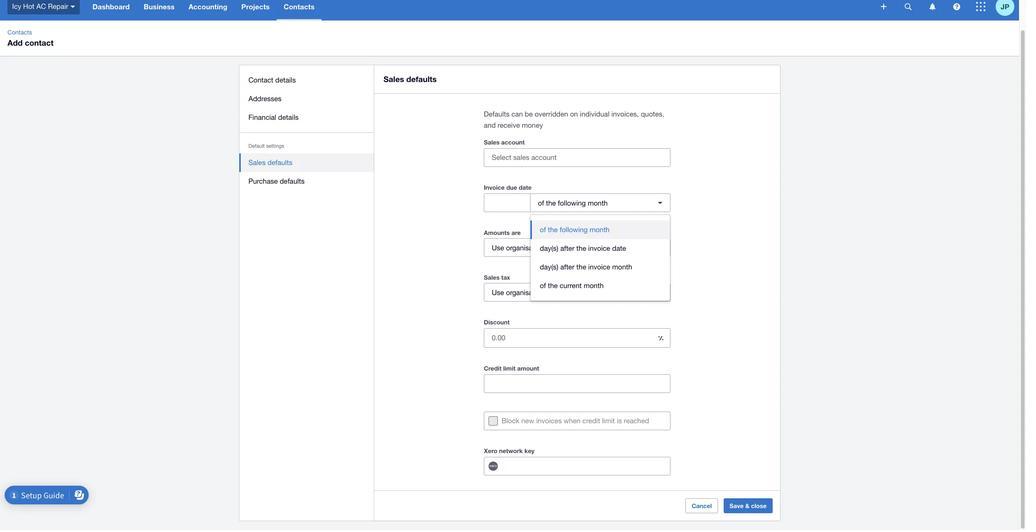 Task type: locate. For each thing, give the bounding box(es) containing it.
individual
[[580, 110, 610, 118]]

navigation
[[86, 0, 875, 21]]

navigation containing dashboard
[[86, 0, 875, 21]]

menu
[[239, 65, 374, 196]]

icy hot ac repair
[[12, 2, 68, 10]]

details inside button
[[276, 76, 296, 84]]

1 horizontal spatial limit
[[602, 417, 615, 425]]

0 vertical spatial limit
[[503, 365, 516, 372]]

save
[[730, 503, 744, 510]]

none number field inside the invoice due date 'group'
[[484, 194, 530, 212]]

1 horizontal spatial sales defaults
[[384, 74, 437, 84]]

receive
[[498, 121, 520, 129]]

invoices,
[[612, 110, 639, 118]]

of inside of the following month button
[[540, 226, 546, 234]]

list box
[[531, 215, 670, 301]]

default settings
[[249, 143, 284, 149]]

after for day(s) after the invoice date
[[560, 245, 575, 252]]

svg image
[[905, 3, 912, 10], [953, 3, 960, 10], [881, 4, 887, 9]]

month down day(s) after the invoice month button
[[584, 282, 604, 290]]

0 horizontal spatial sales defaults
[[249, 159, 293, 167]]

1 vertical spatial settings
[[546, 244, 571, 252]]

0 vertical spatial settings
[[266, 143, 284, 149]]

following inside popup button
[[558, 199, 586, 207]]

month for the of the current month button
[[584, 282, 604, 290]]

sales defaults button
[[239, 154, 374, 172]]

after inside button
[[560, 263, 575, 271]]

contact details
[[249, 76, 296, 84]]

of inside the of the current month button
[[540, 282, 546, 290]]

organisation down tax
[[506, 289, 544, 297]]

the
[[546, 199, 556, 207], [548, 226, 558, 234], [576, 245, 586, 252], [576, 263, 586, 271], [548, 282, 558, 290]]

invoice inside button
[[588, 263, 610, 271]]

1 vertical spatial use organisation settings button
[[484, 283, 671, 302]]

day(s) up of the current month
[[540, 263, 558, 271]]

Sales account field
[[484, 149, 670, 167]]

1 vertical spatial use organisation settings
[[492, 289, 571, 297]]

day(s) inside day(s) after the invoice date button
[[540, 245, 558, 252]]

settings for amounts are
[[546, 244, 571, 252]]

limit right credit
[[503, 365, 516, 372]]

0 vertical spatial use
[[492, 244, 504, 252]]

of
[[538, 199, 544, 207], [540, 226, 546, 234], [540, 282, 546, 290]]

defaults for sales defaults button on the top of the page
[[268, 159, 293, 167]]

network
[[499, 448, 523, 455]]

month up day(s) after the invoice date button
[[590, 226, 610, 234]]

and
[[484, 121, 496, 129]]

0 horizontal spatial contacts
[[7, 29, 32, 36]]

details down addresses button at the top left
[[278, 113, 299, 121]]

settings right default at top left
[[266, 143, 284, 149]]

1 horizontal spatial svg image
[[905, 3, 912, 10]]

0 vertical spatial sales defaults
[[384, 74, 437, 84]]

Discount number field
[[484, 329, 651, 347]]

account
[[501, 139, 525, 146]]

0 vertical spatial day(s)
[[540, 245, 558, 252]]

day(s) up the day(s) after the invoice month
[[540, 245, 558, 252]]

2 use organisation settings from the top
[[492, 289, 571, 297]]

2 day(s) from the top
[[540, 263, 558, 271]]

month inside popup button
[[588, 199, 608, 207]]

0 vertical spatial contacts
[[284, 2, 315, 11]]

purchase defaults button
[[239, 172, 374, 191]]

following for of the following month popup button
[[558, 199, 586, 207]]

settings up the day(s) after the invoice month
[[546, 244, 571, 252]]

invoice
[[484, 184, 505, 191]]

defaults can be overridden on individual invoices, quotes, and receive money
[[484, 110, 664, 129]]

of the following month inside popup button
[[538, 199, 608, 207]]

defaults for purchase defaults button
[[280, 177, 305, 185]]

sales
[[384, 74, 404, 84], [484, 139, 500, 146], [249, 159, 266, 167], [484, 274, 500, 281]]

group containing of the following month
[[531, 215, 670, 301]]

0 horizontal spatial svg image
[[71, 5, 75, 8]]

details inside button
[[278, 113, 299, 121]]

due
[[506, 184, 517, 191]]

accounting button
[[182, 0, 234, 21]]

tax
[[501, 274, 510, 281]]

of the following month button
[[530, 194, 671, 212]]

dashboard
[[93, 2, 130, 11]]

use organisation settings down are
[[492, 244, 571, 252]]

invoice inside button
[[588, 245, 610, 252]]

1 horizontal spatial date
[[612, 245, 626, 252]]

limit
[[503, 365, 516, 372], [602, 417, 615, 425]]

after up the day(s) after the invoice month
[[560, 245, 575, 252]]

1 vertical spatial after
[[560, 263, 575, 271]]

the for of the following month popup button
[[546, 199, 556, 207]]

month for of the following month button
[[590, 226, 610, 234]]

date
[[519, 184, 532, 191], [612, 245, 626, 252]]

2 vertical spatial defaults
[[280, 177, 305, 185]]

1 after from the top
[[560, 245, 575, 252]]

day(s)
[[540, 245, 558, 252], [540, 263, 558, 271]]

2 invoice from the top
[[588, 263, 610, 271]]

of the following month up of the following month button
[[538, 199, 608, 207]]

month up of the following month button
[[588, 199, 608, 207]]

day(s) after the invoice month button
[[531, 258, 670, 277]]

0 horizontal spatial limit
[[503, 365, 516, 372]]

defaults inside button
[[268, 159, 293, 167]]

use down sales tax
[[492, 289, 504, 297]]

0 vertical spatial of the following month
[[538, 199, 608, 207]]

contacts add contact
[[7, 29, 54, 48]]

following up of the following month button
[[558, 199, 586, 207]]

Credit limit amount number field
[[484, 375, 670, 393]]

0 horizontal spatial date
[[519, 184, 532, 191]]

1 vertical spatial invoice
[[588, 263, 610, 271]]

organisation
[[506, 244, 544, 252], [506, 289, 544, 297]]

limit left is
[[602, 417, 615, 425]]

1 use organisation settings from the top
[[492, 244, 571, 252]]

addresses button
[[239, 90, 374, 108]]

2 after from the top
[[560, 263, 575, 271]]

use organisation settings button
[[484, 238, 671, 257], [484, 283, 671, 302]]

1 vertical spatial organisation
[[506, 289, 544, 297]]

settings
[[266, 143, 284, 149], [546, 244, 571, 252], [546, 289, 571, 297]]

sales inside button
[[249, 159, 266, 167]]

sales tax
[[484, 274, 510, 281]]

0 vertical spatial of
[[538, 199, 544, 207]]

2 organisation from the top
[[506, 289, 544, 297]]

settings down the day(s) after the invoice month
[[546, 289, 571, 297]]

2 use from the top
[[492, 289, 504, 297]]

0 vertical spatial use organisation settings
[[492, 244, 571, 252]]

use
[[492, 244, 504, 252], [492, 289, 504, 297]]

defaults
[[406, 74, 437, 84], [268, 159, 293, 167], [280, 177, 305, 185]]

use organisation settings button down the day(s) after the invoice month
[[484, 283, 671, 302]]

1 vertical spatial of the following month
[[540, 226, 610, 234]]

is
[[617, 417, 622, 425]]

2 vertical spatial settings
[[546, 289, 571, 297]]

the inside popup button
[[546, 199, 556, 207]]

of inside of the following month popup button
[[538, 199, 544, 207]]

use for amounts
[[492, 244, 504, 252]]

after inside button
[[560, 245, 575, 252]]

contacts up add
[[7, 29, 32, 36]]

use organisation settings
[[492, 244, 571, 252], [492, 289, 571, 297]]

2 horizontal spatial svg image
[[953, 3, 960, 10]]

of the following month inside button
[[540, 226, 610, 234]]

1 invoice from the top
[[588, 245, 610, 252]]

1 use from the top
[[492, 244, 504, 252]]

credit
[[583, 417, 600, 425]]

purchase
[[249, 177, 278, 185]]

following
[[558, 199, 586, 207], [560, 226, 588, 234]]

day(s) after the invoice date
[[540, 245, 626, 252]]

contacts link
[[4, 28, 36, 37]]

projects
[[241, 2, 270, 11]]

month down day(s) after the invoice date button
[[612, 263, 632, 271]]

0 vertical spatial organisation
[[506, 244, 544, 252]]

month
[[588, 199, 608, 207], [590, 226, 610, 234], [612, 263, 632, 271], [584, 282, 604, 290]]

use organisation settings down tax
[[492, 289, 571, 297]]

following up the day(s) after the invoice date
[[560, 226, 588, 234]]

invoices
[[536, 417, 562, 425]]

after
[[560, 245, 575, 252], [560, 263, 575, 271]]

1 vertical spatial date
[[612, 245, 626, 252]]

contact
[[249, 76, 274, 84]]

0 vertical spatial following
[[558, 199, 586, 207]]

2 vertical spatial of
[[540, 282, 546, 290]]

0 vertical spatial use organisation settings button
[[484, 238, 671, 257]]

contacts right projects
[[284, 2, 315, 11]]

credit
[[484, 365, 502, 372]]

1 horizontal spatial contacts
[[284, 2, 315, 11]]

following inside button
[[560, 226, 588, 234]]

amounts are
[[484, 229, 521, 237]]

group
[[531, 215, 670, 301]]

day(s) for day(s) after the invoice date
[[540, 245, 558, 252]]

default
[[249, 143, 265, 149]]

svg image
[[976, 2, 986, 11], [929, 3, 935, 10], [71, 5, 75, 8]]

use organisation settings button up the day(s) after the invoice month
[[484, 238, 671, 257]]

use down amounts
[[492, 244, 504, 252]]

invoice due date group
[[484, 194, 671, 212]]

1 organisation from the top
[[506, 244, 544, 252]]

of the following month
[[538, 199, 608, 207], [540, 226, 610, 234]]

1 day(s) from the top
[[540, 245, 558, 252]]

1 vertical spatial sales defaults
[[249, 159, 293, 167]]

can
[[512, 110, 523, 118]]

invoice down day(s) after the invoice date button
[[588, 263, 610, 271]]

None number field
[[484, 194, 530, 212]]

1 vertical spatial of
[[540, 226, 546, 234]]

0 vertical spatial details
[[276, 76, 296, 84]]

cancel button
[[686, 499, 718, 514]]

1 vertical spatial details
[[278, 113, 299, 121]]

0 vertical spatial date
[[519, 184, 532, 191]]

are
[[512, 229, 521, 237]]

current
[[560, 282, 582, 290]]

0 vertical spatial after
[[560, 245, 575, 252]]

invoice down of the following month button
[[588, 245, 610, 252]]

details
[[276, 76, 296, 84], [278, 113, 299, 121]]

1 vertical spatial following
[[560, 226, 588, 234]]

0 vertical spatial defaults
[[406, 74, 437, 84]]

defaults inside button
[[280, 177, 305, 185]]

1 vertical spatial contacts
[[7, 29, 32, 36]]

of the following month up the day(s) after the invoice date
[[540, 226, 610, 234]]

1 vertical spatial limit
[[602, 417, 615, 425]]

invoice for month
[[588, 263, 610, 271]]

contacts inside contacts add contact
[[7, 29, 32, 36]]

day(s) inside day(s) after the invoice month button
[[540, 263, 558, 271]]

1 use organisation settings button from the top
[[484, 238, 671, 257]]

1 vertical spatial use
[[492, 289, 504, 297]]

1 vertical spatial day(s)
[[540, 263, 558, 271]]

invoice for date
[[588, 245, 610, 252]]

1 vertical spatial defaults
[[268, 159, 293, 167]]

jp
[[1001, 2, 1009, 10]]

date down of the following month button
[[612, 245, 626, 252]]

details right contact on the top
[[276, 76, 296, 84]]

block new invoices when credit limit is reached
[[502, 417, 649, 425]]

after up current
[[560, 263, 575, 271]]

ac
[[36, 2, 46, 10]]

2 use organisation settings button from the top
[[484, 283, 671, 302]]

organisation down are
[[506, 244, 544, 252]]

0 vertical spatial invoice
[[588, 245, 610, 252]]

date right due
[[519, 184, 532, 191]]

overridden
[[535, 110, 568, 118]]

contacts inside dropdown button
[[284, 2, 315, 11]]

sales defaults
[[384, 74, 437, 84], [249, 159, 293, 167]]

use organisation settings for tax
[[492, 289, 571, 297]]

contacts
[[284, 2, 315, 11], [7, 29, 32, 36]]

save & close button
[[724, 499, 773, 514]]



Task type: vqa. For each thing, say whether or not it's contained in the screenshot.
the middle defaults
yes



Task type: describe. For each thing, give the bounding box(es) containing it.
addresses
[[249, 95, 282, 103]]

date inside button
[[612, 245, 626, 252]]

1 horizontal spatial svg image
[[929, 3, 935, 10]]

add
[[7, 38, 23, 48]]

block
[[502, 417, 519, 425]]

financial details button
[[239, 108, 374, 127]]

hot
[[23, 2, 34, 10]]

2 horizontal spatial svg image
[[976, 2, 986, 11]]

menu containing contact details
[[239, 65, 374, 196]]

xero network key
[[484, 448, 535, 455]]

use organisation settings for are
[[492, 244, 571, 252]]

repair
[[48, 2, 68, 10]]

accounting
[[189, 2, 227, 11]]

&
[[745, 503, 750, 510]]

projects button
[[234, 0, 277, 21]]

contacts for contacts add contact
[[7, 29, 32, 36]]

of the following month button
[[531, 221, 670, 239]]

amounts
[[484, 229, 510, 237]]

0 horizontal spatial svg image
[[881, 4, 887, 9]]

contacts button
[[277, 0, 322, 21]]

business button
[[137, 0, 182, 21]]

discount
[[484, 319, 510, 326]]

key
[[524, 448, 535, 455]]

list box containing of the following month
[[531, 215, 670, 301]]

financial
[[249, 113, 276, 121]]

sales defaults inside button
[[249, 159, 293, 167]]

of for the of the current month button
[[540, 282, 546, 290]]

settings for sales tax
[[546, 289, 571, 297]]

icy hot ac repair button
[[0, 0, 86, 21]]

money
[[522, 121, 543, 129]]

organisation for sales tax
[[506, 289, 544, 297]]

contacts for contacts
[[284, 2, 315, 11]]

when
[[564, 417, 581, 425]]

day(s) after the invoice month
[[540, 263, 632, 271]]

the for the of the current month button
[[548, 282, 558, 290]]

month inside button
[[612, 263, 632, 271]]

of the following month for of the following month popup button
[[538, 199, 608, 207]]

Xero network key field
[[506, 458, 670, 476]]

close
[[751, 503, 767, 510]]

on
[[570, 110, 578, 118]]

cancel
[[692, 503, 712, 510]]

icy
[[12, 2, 21, 10]]

contact details button
[[239, 71, 374, 90]]

save & close
[[730, 503, 767, 510]]

use for sales
[[492, 289, 504, 297]]

quotes,
[[641, 110, 664, 118]]

after for day(s) after the invoice month
[[560, 263, 575, 271]]

credit limit amount
[[484, 365, 539, 372]]

the for of the following month button
[[548, 226, 558, 234]]

jp button
[[996, 0, 1019, 21]]

sales account
[[484, 139, 525, 146]]

use organisation settings button for amounts are
[[484, 238, 671, 257]]

contact
[[25, 38, 54, 48]]

reached
[[624, 417, 649, 425]]

organisation for amounts are
[[506, 244, 544, 252]]

financial details
[[249, 113, 299, 121]]

business
[[144, 2, 175, 11]]

day(s) for day(s) after the invoice month
[[540, 263, 558, 271]]

invoice due date
[[484, 184, 532, 191]]

new
[[521, 417, 534, 425]]

of the current month button
[[531, 277, 670, 295]]

use organisation settings button for sales tax
[[484, 283, 671, 302]]

svg image inside icy hot ac repair popup button
[[71, 5, 75, 8]]

xero
[[484, 448, 497, 455]]

of the following month for of the following month button
[[540, 226, 610, 234]]

the inside button
[[576, 263, 586, 271]]

dashboard link
[[86, 0, 137, 21]]

of the current month
[[540, 282, 604, 290]]

details for financial details
[[278, 113, 299, 121]]

defaults
[[484, 110, 510, 118]]

month for of the following month popup button
[[588, 199, 608, 207]]

following for of the following month button
[[560, 226, 588, 234]]

of for of the following month button
[[540, 226, 546, 234]]

details for contact details
[[276, 76, 296, 84]]

day(s) after the invoice date button
[[531, 239, 670, 258]]

be
[[525, 110, 533, 118]]

purchase defaults
[[249, 177, 305, 185]]

of for of the following month popup button
[[538, 199, 544, 207]]

amount
[[517, 365, 539, 372]]



